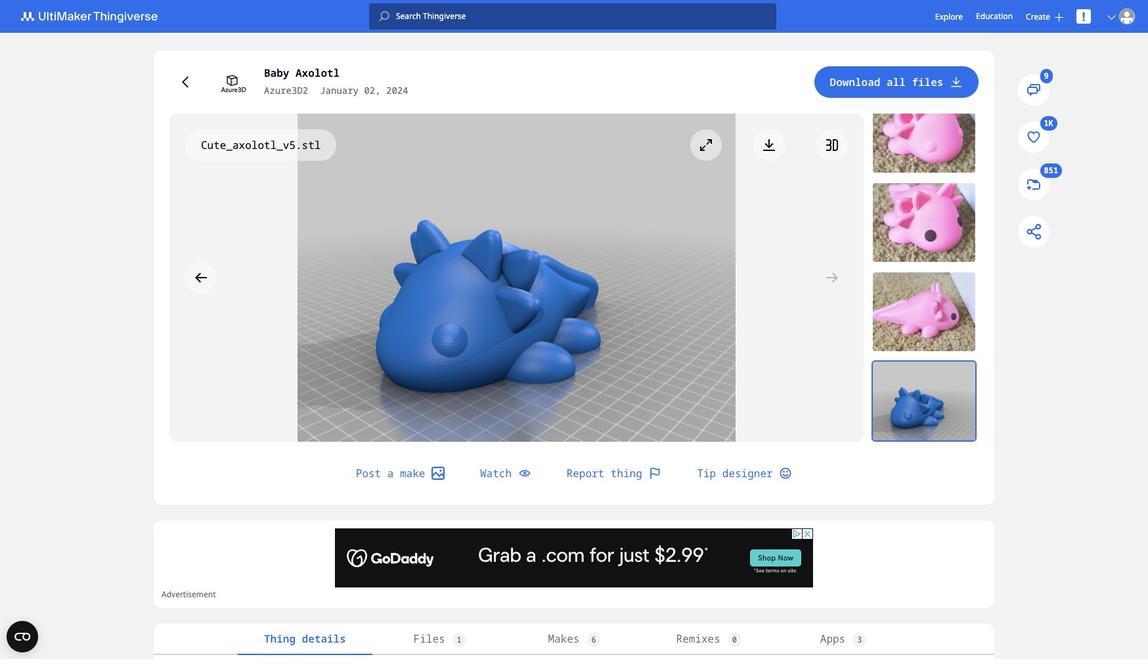 Task type: locate. For each thing, give the bounding box(es) containing it.
files
[[912, 75, 944, 89]]

makes
[[548, 632, 580, 646]]

advertisement element
[[335, 0, 813, 14], [335, 529, 813, 588]]

apps
[[820, 632, 846, 646]]

create
[[1026, 11, 1050, 22]]

remixes
[[676, 632, 721, 646]]

tip designer button
[[682, 458, 808, 489]]

january
[[320, 84, 359, 97]]

0 vertical spatial advertisement element
[[335, 0, 813, 14]]

cute_axolotl_v5.stl
[[201, 138, 321, 152]]

1 vertical spatial avatar image
[[217, 66, 248, 98]]

!
[[1082, 9, 1086, 24]]

report thing
[[567, 466, 642, 481]]

6
[[592, 635, 596, 646]]

post
[[356, 466, 381, 481]]

create button
[[1026, 11, 1064, 22]]

thing
[[611, 466, 642, 481]]

download all files
[[830, 75, 944, 89]]

plusicon image
[[1055, 13, 1064, 21]]

post a make link
[[340, 458, 461, 489]]

1 horizontal spatial avatar image
[[1119, 9, 1135, 24]]

1 advertisement element from the top
[[335, 0, 813, 14]]

1 vertical spatial advertisement element
[[335, 529, 813, 588]]

report thing link
[[551, 458, 678, 489]]

avatar image right "!"
[[1119, 9, 1135, 24]]

tip
[[697, 466, 716, 481]]

education
[[976, 11, 1013, 22]]

Search Thingiverse text field
[[389, 11, 776, 22]]

report
[[567, 466, 605, 481]]

baby axolotl
[[264, 66, 340, 80]]

0
[[732, 635, 737, 646]]

avatar image
[[1119, 9, 1135, 24], [217, 66, 248, 98]]

download
[[830, 75, 881, 89]]

january 02, 2024
[[320, 84, 408, 97]]

avatar image left baby
[[217, 66, 248, 98]]

watch button
[[464, 458, 547, 489]]

4 thumbnail representing an image or video in the carousel image from the top
[[873, 362, 976, 441]]

a
[[387, 466, 394, 481]]

3 thumbnail representing an image or video in the carousel image from the top
[[873, 273, 976, 351]]

watch
[[480, 466, 512, 481]]

carousel image representing the 3d design. either an user-provided picture or a 3d render. image
[[169, 114, 864, 442]]

axolotl
[[296, 66, 340, 80]]

download all files button
[[814, 66, 979, 98]]

thumbnail representing an image or video in the carousel image
[[873, 94, 976, 173], [873, 183, 976, 262], [873, 273, 976, 351], [873, 362, 976, 441]]

tip designer
[[697, 466, 773, 481]]

thing
[[264, 632, 296, 646]]

0 horizontal spatial avatar image
[[217, 66, 248, 98]]



Task type: describe. For each thing, give the bounding box(es) containing it.
thing details
[[264, 632, 346, 646]]

1k
[[1044, 118, 1054, 129]]

2 advertisement element from the top
[[335, 529, 813, 588]]

baby
[[264, 66, 289, 80]]

all
[[887, 75, 906, 89]]

1 thumbnail representing an image or video in the carousel image from the top
[[873, 94, 976, 173]]

makerbot logo image
[[13, 9, 173, 24]]

explore button
[[935, 11, 963, 22]]

files
[[414, 632, 445, 646]]

details
[[302, 632, 346, 646]]

open widget image
[[7, 621, 38, 653]]

azure3d2 link
[[264, 83, 308, 98]]

explore
[[935, 11, 963, 22]]

search control image
[[379, 11, 389, 22]]

02,
[[364, 84, 381, 97]]

designer
[[723, 466, 773, 481]]

thing details button
[[238, 624, 372, 656]]

education link
[[976, 9, 1013, 24]]

2 thumbnail representing an image or video in the carousel image from the top
[[873, 183, 976, 262]]

2024
[[386, 84, 408, 97]]

make
[[400, 466, 425, 481]]

1
[[457, 635, 462, 646]]

azure3d2
[[264, 84, 308, 97]]

! link
[[1077, 9, 1091, 24]]

3
[[857, 635, 862, 646]]

851
[[1044, 165, 1058, 176]]

0 vertical spatial avatar image
[[1119, 9, 1135, 24]]

post a make
[[356, 466, 425, 481]]

advertisement
[[162, 589, 216, 600]]

9
[[1044, 71, 1049, 82]]



Task type: vqa. For each thing, say whether or not it's contained in the screenshot.


